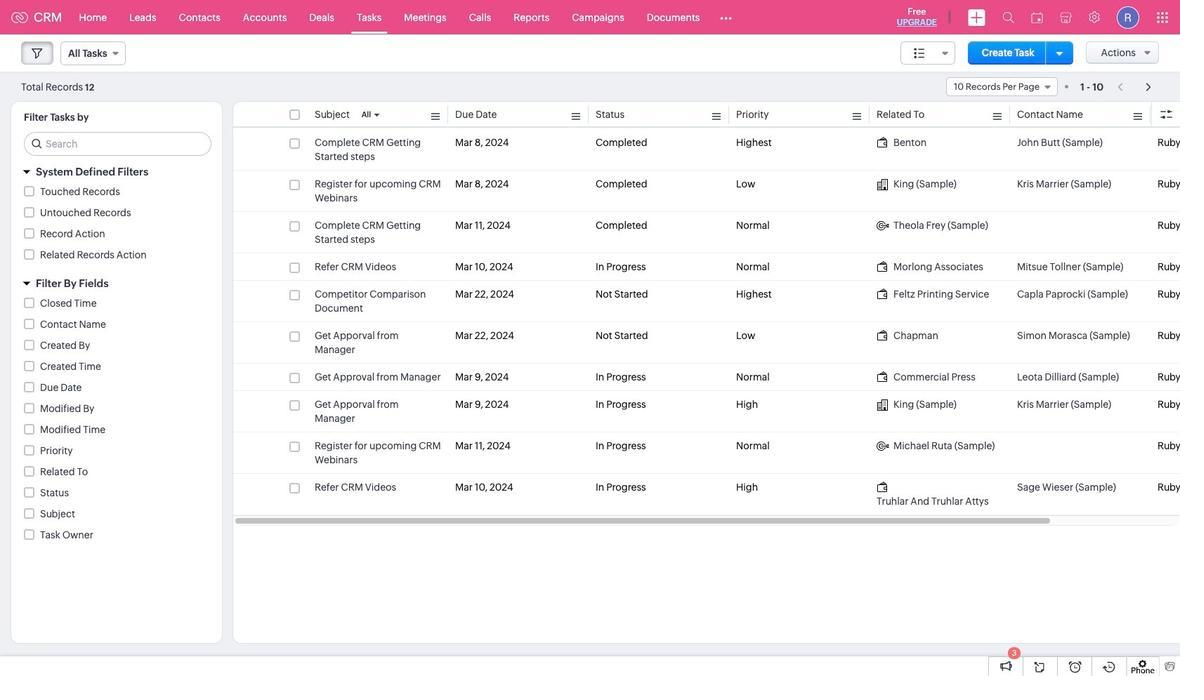Task type: vqa. For each thing, say whether or not it's contained in the screenshot.
Zoho Payroll icon
no



Task type: describe. For each thing, give the bounding box(es) containing it.
none field size
[[901, 41, 955, 65]]



Task type: locate. For each thing, give the bounding box(es) containing it.
None field
[[60, 41, 126, 65], [901, 41, 955, 65], [946, 77, 1058, 96], [60, 41, 126, 65], [946, 77, 1058, 96]]

create menu image
[[968, 9, 986, 26]]

Other Modules field
[[711, 6, 741, 28]]

search image
[[1002, 11, 1014, 23]]

calendar image
[[1031, 12, 1043, 23]]

logo image
[[11, 12, 28, 23]]

search element
[[994, 0, 1023, 34]]

profile image
[[1117, 6, 1139, 28]]

size image
[[914, 47, 925, 60]]

create menu element
[[960, 0, 994, 34]]

row group
[[233, 129, 1180, 516]]

Search text field
[[25, 133, 211, 155]]

profile element
[[1109, 0, 1148, 34]]



